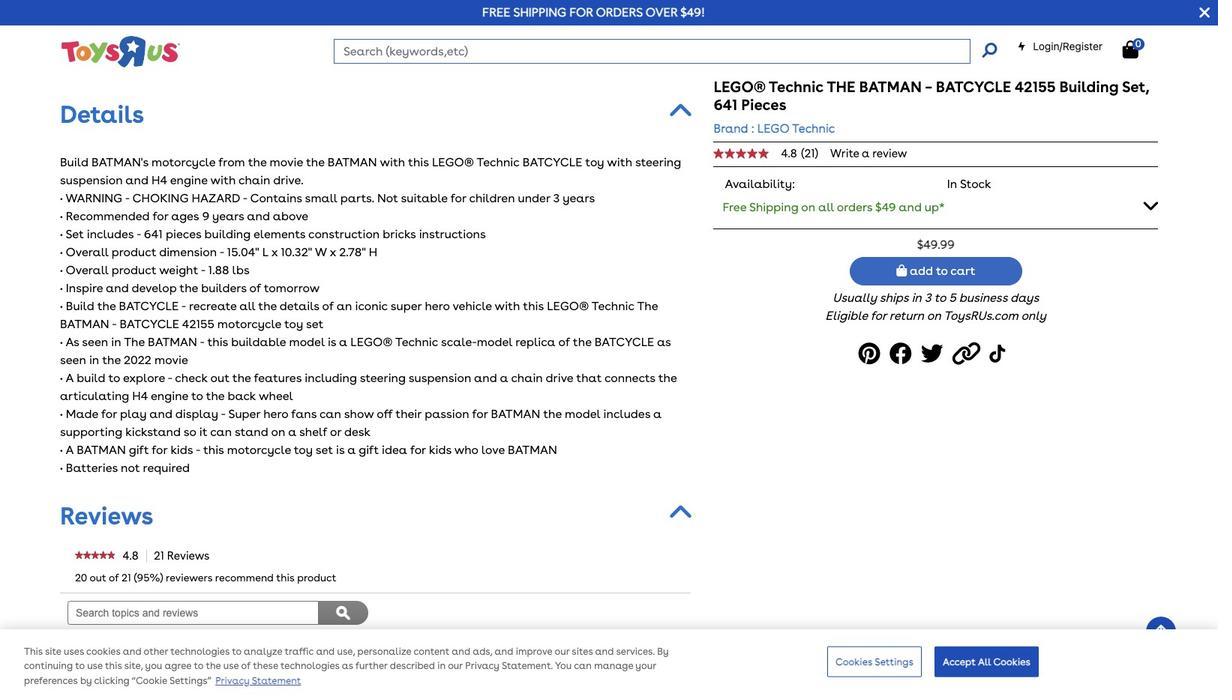Task type: describe. For each thing, give the bounding box(es) containing it.
shipping
[[513, 5, 566, 20]]

1 vertical spatial steering
[[360, 371, 406, 385]]

0 vertical spatial seen
[[82, 335, 108, 349]]

this up suitable
[[408, 155, 429, 169]]

up*
[[925, 200, 945, 215]]

0 vertical spatial toy
[[585, 155, 604, 169]]

batman up as at the left of page
[[60, 317, 109, 331]]

review
[[873, 147, 907, 161]]

elements
[[254, 227, 305, 241]]

a down connects
[[653, 407, 662, 421]]

2 vertical spatial motorcycle
[[227, 443, 291, 457]]

0
[[1136, 38, 1142, 49]]

this site uses cookies and other technologies to analyze traffic and use, personalize content and ads, and improve our sites and services. by continuing to use this site, you agree to the use of these technologies as further described in our privacy statement. you can manage your preferences by clicking "cookie settings"
[[24, 647, 669, 688]]

0 horizontal spatial shopping bag image
[[91, 17, 102, 29]]

site
[[45, 647, 61, 658]]

use,
[[337, 647, 355, 658]]

details
[[60, 100, 144, 129]]

display
[[175, 407, 218, 421]]

an
[[337, 299, 352, 313]]

1 horizontal spatial chain
[[511, 371, 543, 385]]

you
[[555, 662, 572, 673]]

business
[[959, 291, 1008, 305]]

cookies settings
[[836, 657, 914, 668]]

2 gift from the left
[[359, 443, 379, 457]]

1 horizontal spatial hero
[[425, 299, 450, 313]]

–
[[925, 78, 932, 96]]

cookies settings button
[[827, 647, 922, 678]]

rating
[[75, 676, 108, 688]]

cookies
[[86, 647, 120, 658]]

orders
[[837, 200, 873, 215]]

analyze
[[244, 647, 282, 658]]

2 horizontal spatial model
[[565, 407, 600, 421]]

clicking
[[94, 676, 129, 688]]

1 vertical spatial privacy
[[215, 676, 250, 688]]

1 horizontal spatial includes
[[604, 407, 650, 421]]

by
[[80, 676, 92, 688]]

free shipping for orders over $49! link
[[482, 5, 705, 20]]

tiktok image
[[990, 338, 1009, 371]]

including
[[305, 371, 357, 385]]

their
[[396, 407, 422, 421]]

Enter Keyword or Item No. search field
[[334, 39, 971, 64]]

the up the back
[[232, 371, 251, 385]]

and left ads,
[[452, 647, 470, 658]]

1 vertical spatial h4
[[132, 389, 148, 403]]

brand : lego technic link
[[714, 120, 835, 138]]

as inside build batman's motorcycle from the movie the batman with this lego® technic batcycle toy with steering suspension and h4 engine with chain drive. • warning - choking hazard - contains small parts. not suitable for children under 3 years • recommended for ages 9 years and above • set includes - 641 pieces building elements construction bricks instructions • overall product dimension - 15.04" l x 10.32" w x 2.78" h • overall product weight - 1.88 lbs • inspire and develop the builders of tomorrow • build the batcycle - recreate all the details of an iconic super hero vehicle with this lego® technic the batman - batcycle 42155 motorcycle toy set • as seen in the batman - this buildable model is a lego® technic scale-model replica of the batcycle as seen in the 2022 movie • a build to explore - check out the features including steering suspension and a chain drive that connects the articulating h4 engine to the back wheel • made for play and display - super hero fans can show off their passion for batman the model includes a supporting kickstand so it can stand on a shelf or desk • a batman gift for kids - this motorcycle toy set is a gift idea for kids who love batman • batteries not required
[[657, 335, 671, 349]]

and left use,
[[316, 647, 335, 658]]

lego
[[758, 122, 789, 136]]

connects
[[605, 371, 656, 385]]

5 • from the top
[[60, 263, 63, 277]]

and right inspire
[[106, 281, 129, 295]]

you
[[145, 662, 162, 673]]

2 use from the left
[[223, 662, 239, 673]]

details
[[280, 299, 319, 313]]

lego® up suitable
[[432, 155, 474, 169]]

these
[[253, 662, 278, 673]]

1 vertical spatial build
[[66, 299, 94, 313]]

on inside free shipping on all orders $49 and up* dropdown button
[[801, 200, 816, 215]]

0 vertical spatial our
[[555, 647, 570, 658]]

1 overall from the top
[[66, 245, 109, 259]]

ϙ button
[[319, 602, 368, 626]]

0 vertical spatial build
[[60, 155, 88, 169]]

and inside dropdown button
[[899, 200, 922, 215]]

1 horizontal spatial h4
[[152, 173, 167, 187]]

all
[[978, 657, 991, 668]]

of inside this site uses cookies and other technologies to analyze traffic and use, personalize content and ads, and improve our sites and services. by continuing to use this site, you agree to the use of these technologies as further described in our privacy statement. you can manage your preferences by clicking "cookie settings"
[[241, 662, 251, 673]]

:
[[751, 122, 754, 136]]

the up display
[[206, 389, 225, 403]]

and up manage at the bottom of page
[[595, 647, 614, 658]]

for right idea
[[410, 443, 426, 457]]

641 inside lego® technic the batman – batcycle 42155 building set, 641 pieces brand : lego technic
[[714, 96, 738, 114]]

build
[[77, 371, 105, 385]]

content
[[414, 647, 450, 658]]

0 vertical spatial reviews
[[60, 502, 153, 531]]

technic up children
[[477, 155, 520, 169]]

small
[[305, 191, 337, 205]]

drive.
[[273, 173, 304, 187]]

for left children
[[451, 191, 466, 205]]

usually
[[833, 291, 877, 305]]

in right as at the left of page
[[111, 335, 121, 349]]

only
[[1021, 309, 1046, 323]]

2022
[[124, 353, 152, 367]]

in up 'build'
[[89, 353, 99, 367]]

this
[[24, 647, 43, 658]]

the inside this site uses cookies and other technologies to analyze traffic and use, personalize content and ads, and improve our sites and services. by continuing to use this site, you agree to the use of these technologies as further described in our privacy statement. you can manage your preferences by clicking "cookie settings"
[[206, 662, 221, 673]]

of right replica
[[559, 335, 570, 349]]

of right 20 at the left of page
[[109, 572, 119, 584]]

tomorrow
[[264, 281, 320, 295]]

for inside the usually ships in 3 to 5 business days eligible for return on toysrus.com only
[[871, 309, 887, 323]]

add to cart for right shopping bag image
[[907, 264, 975, 278]]

1 vertical spatial seen
[[60, 353, 86, 367]]

shopping bag image inside 0 link
[[1123, 41, 1139, 59]]

and down scale-
[[474, 371, 497, 385]]

2 vertical spatial toy
[[294, 443, 313, 457]]

the right connects
[[658, 371, 677, 385]]

as
[[66, 335, 79, 349]]

lego® inside lego® technic the batman – batcycle 42155 building set, 641 pieces brand : lego technic
[[714, 78, 766, 96]]

lego® up replica
[[547, 299, 589, 313]]

share a link to lego® technic the batman – batcycle 42155 building set, 641 pieces on twitter image
[[921, 338, 948, 371]]

for down kickstand
[[152, 443, 167, 457]]

10 • from the top
[[60, 407, 63, 421]]

can inside this site uses cookies and other technologies to analyze traffic and use, personalize content and ads, and improve our sites and services. by continuing to use this site, you agree to the use of these technologies as further described in our privacy statement. you can manage your preferences by clicking "cookie settings"
[[574, 662, 592, 673]]

reviewers
[[166, 572, 212, 584]]

buildable
[[231, 335, 286, 349]]

over
[[646, 5, 678, 20]]

0 vertical spatial motorcycle
[[152, 155, 215, 169]]

0 vertical spatial technologies
[[171, 647, 230, 658]]

1 vertical spatial technologies
[[281, 662, 340, 673]]

improve
[[516, 647, 552, 658]]

cookies inside button
[[836, 657, 873, 668]]

the left the 2022
[[102, 353, 121, 367]]

the right from
[[248, 155, 267, 169]]

5
[[949, 291, 956, 305]]

1 vertical spatial engine
[[151, 389, 188, 403]]

0 horizontal spatial shopping bag image
[[418, 17, 429, 29]]

lego® down iconic
[[351, 335, 393, 349]]

orders
[[596, 5, 643, 20]]

free shipping for orders over $49!
[[482, 5, 705, 20]]

1 vertical spatial out
[[90, 572, 106, 584]]

batman up batteries
[[77, 443, 126, 457]]

1 vertical spatial set
[[316, 443, 333, 457]]

1 vertical spatial motorcycle
[[217, 317, 281, 331]]

technic up (21)
[[792, 122, 835, 136]]

for down choking
[[153, 209, 168, 223]]

free
[[482, 5, 511, 20]]

stand
[[235, 425, 268, 439]]

stock
[[960, 177, 991, 191]]

super
[[228, 407, 260, 421]]

availability:
[[725, 177, 795, 191]]

3 inside build batman's motorcycle from the movie the batman with this lego® technic batcycle toy with steering suspension and h4 engine with chain drive. • warning - choking hazard - contains small parts. not suitable for children under 3 years • recommended for ages 9 years and above • set includes - 641 pieces building elements construction bricks instructions • overall product dimension - 15.04" l x 10.32" w x 2.78" h • overall product weight - 1.88 lbs • inspire and develop the builders of tomorrow • build the batcycle - recreate all the details of an iconic super hero vehicle with this lego® technic the batman - batcycle 42155 motorcycle toy set • as seen in the batman - this buildable model is a lego® technic scale-model replica of the batcycle as seen in the 2022 movie • a build to explore - check out the features including steering suspension and a chain drive that connects the articulating h4 engine to the back wheel • made for play and display - super hero fans can show off their passion for batman the model includes a supporting kickstand so it can stand on a shelf or desk • a batman gift for kids - this motorcycle toy set is a gift idea for kids who love batman • batteries not required
[[553, 191, 560, 205]]

2 a from the top
[[66, 443, 74, 457]]

1 horizontal spatial model
[[477, 335, 512, 349]]

lbs
[[232, 263, 250, 277]]

technic up connects
[[592, 299, 635, 313]]

9 • from the top
[[60, 371, 63, 385]]

for down articulating
[[101, 407, 117, 421]]

not
[[121, 461, 140, 475]]

builders
[[201, 281, 247, 295]]

contains
[[250, 191, 302, 205]]

batman up parts.
[[328, 155, 377, 169]]

on inside build batman's motorcycle from the movie the batman with this lego® technic batcycle toy with steering suspension and h4 engine with chain drive. • warning - choking hazard - contains small parts. not suitable for children under 3 years • recommended for ages 9 years and above • set includes - 641 pieces building elements construction bricks instructions • overall product dimension - 15.04" l x 10.32" w x 2.78" h • overall product weight - 1.88 lbs • inspire and develop the builders of tomorrow • build the batcycle - recreate all the details of an iconic super hero vehicle with this lego® technic the batman - batcycle 42155 motorcycle toy set • as seen in the batman - this buildable model is a lego® technic scale-model replica of the batcycle as seen in the 2022 movie • a build to explore - check out the features including steering suspension and a chain drive that connects the articulating h4 engine to the back wheel • made for play and display - super hero fans can show off their passion for batman the model includes a supporting kickstand so it can stand on a shelf or desk • a batman gift for kids - this motorcycle toy set is a gift idea for kids who love batman • batteries not required
[[271, 425, 285, 439]]

login/register button
[[1017, 39, 1103, 54]]

the down drive
[[543, 407, 562, 421]]

eligible
[[826, 309, 868, 323]]

and down batman's
[[126, 173, 148, 187]]

in inside the usually ships in 3 to 5 business days eligible for return on toysrus.com only
[[912, 291, 922, 305]]

to inside the usually ships in 3 to 5 business days eligible for return on toysrus.com only
[[934, 291, 946, 305]]

15.04"
[[227, 245, 259, 259]]

1 horizontal spatial the
[[637, 299, 658, 313]]

fans
[[291, 407, 317, 421]]

warning
[[66, 191, 122, 205]]

set
[[66, 227, 84, 241]]

technic left the the
[[769, 78, 824, 96]]

0 horizontal spatial years
[[212, 209, 244, 223]]

ϙ
[[336, 606, 350, 621]]

accept
[[943, 657, 976, 668]]

12 • from the top
[[60, 461, 63, 475]]

brand
[[714, 122, 748, 136]]

1 horizontal spatial 21
[[154, 550, 164, 563]]

that
[[576, 371, 602, 385]]

a left drive
[[500, 371, 508, 385]]

love
[[481, 443, 505, 457]]

add to cart for middle shopping bag icon
[[592, 16, 661, 31]]

this up replica
[[523, 299, 544, 313]]

accept all cookies button
[[935, 647, 1039, 678]]

privacy inside this site uses cookies and other technologies to analyze traffic and use, personalize content and ads, and improve our sites and services. by continuing to use this site, you agree to the use of these technologies as further described in our privacy statement. you can manage your preferences by clicking "cookie settings"
[[465, 662, 499, 673]]

the up that
[[573, 335, 592, 349]]

add to cart for middle shopping bag image
[[265, 16, 333, 31]]

1.88
[[208, 263, 229, 277]]

this down recreate
[[207, 335, 228, 349]]

0 vertical spatial product
[[112, 245, 156, 259]]

the down inspire
[[97, 299, 116, 313]]

snapshot
[[111, 676, 159, 688]]

0 horizontal spatial includes
[[87, 227, 134, 241]]

for right passion
[[472, 407, 488, 421]]

2 overall from the top
[[66, 263, 109, 277]]

$49!
[[681, 5, 705, 20]]

this right recommend on the bottom
[[276, 572, 294, 584]]

the down weight
[[180, 281, 198, 295]]

of left an
[[322, 299, 334, 313]]

and up kickstand
[[150, 407, 172, 421]]

pieces
[[166, 227, 201, 241]]

back
[[228, 389, 256, 403]]

add to cart for left shopping bag icon
[[429, 16, 497, 31]]

21 reviews link
[[153, 550, 218, 563]]

9
[[202, 209, 209, 223]]



Task type: locate. For each thing, give the bounding box(es) containing it.
1 horizontal spatial 641
[[714, 96, 738, 114]]

reviews up reviewers
[[167, 550, 210, 563]]

create a pinterest pin for lego® technic the batman – batcycle 42155 building set, 641 pieces image
[[859, 338, 885, 371]]

explore
[[123, 371, 165, 385]]

h
[[369, 245, 378, 259]]

0 vertical spatial years
[[563, 191, 595, 205]]

this down it
[[203, 443, 224, 457]]

out right 20 at the left of page
[[90, 572, 106, 584]]

cookies inside button
[[994, 657, 1031, 668]]

drive
[[546, 371, 573, 385]]

of up privacy statement
[[241, 662, 251, 673]]

1 vertical spatial product
[[112, 263, 156, 277]]

0 horizontal spatial use
[[87, 662, 103, 673]]

a left shelf
[[288, 425, 297, 439]]

1 horizontal spatial steering
[[635, 155, 681, 169]]

1 horizontal spatial years
[[563, 191, 595, 205]]

reviews
[[60, 502, 153, 531], [167, 550, 210, 563]]

0 horizontal spatial movie
[[155, 353, 188, 367]]

privacy statement
[[215, 676, 301, 688]]

1 cookies from the left
[[836, 657, 873, 668]]

lego®
[[714, 78, 766, 96], [432, 155, 474, 169], [547, 299, 589, 313], [351, 335, 393, 349]]

4.8
[[781, 147, 797, 160], [123, 550, 139, 563]]

1 gift from the left
[[129, 443, 149, 457]]

0 horizontal spatial model
[[289, 335, 325, 349]]

shopping bag image
[[91, 17, 102, 29], [255, 17, 265, 29], [897, 265, 907, 277]]

overall up inspire
[[66, 263, 109, 277]]

the up the 2022
[[124, 335, 145, 349]]

shopping bag image left free
[[418, 17, 429, 29]]

1 vertical spatial includes
[[604, 407, 650, 421]]

motorcycle up choking
[[152, 155, 215, 169]]

for down ships
[[871, 309, 887, 323]]

weight
[[159, 263, 198, 277]]

batman inside lego® technic the batman – batcycle 42155 building set, 641 pieces brand : lego technic
[[859, 78, 922, 96]]

0 vertical spatial steering
[[635, 155, 681, 169]]

the up connects
[[637, 299, 658, 313]]

details link
[[60, 100, 144, 129]]

2 vertical spatial on
[[271, 425, 285, 439]]

idea
[[382, 443, 407, 457]]

suspension up warning
[[60, 173, 123, 187]]

and left up*
[[899, 200, 922, 215]]

42155 down login/register button
[[1015, 78, 1056, 96]]

1 vertical spatial suspension
[[409, 371, 471, 385]]

11 • from the top
[[60, 443, 63, 457]]

1 vertical spatial hero
[[263, 407, 288, 421]]

bricks
[[383, 227, 416, 241]]

this inside this site uses cookies and other technologies to analyze traffic and use, personalize content and ads, and improve our sites and services. by continuing to use this site, you agree to the use of these technologies as further described in our privacy statement. you can manage your preferences by clicking "cookie settings"
[[105, 662, 122, 673]]

1 horizontal spatial cookies
[[994, 657, 1031, 668]]

1 horizontal spatial x
[[330, 245, 336, 259]]

1 a from the top
[[66, 371, 74, 385]]

desk
[[344, 425, 371, 439]]

free
[[723, 200, 747, 215]]

1 vertical spatial movie
[[155, 353, 188, 367]]

on right stand
[[271, 425, 285, 439]]

1 vertical spatial 42155
[[182, 317, 214, 331]]

and right ads,
[[495, 647, 513, 658]]

2 horizontal spatial shopping bag image
[[897, 265, 907, 277]]

1 horizontal spatial shopping bag image
[[255, 17, 265, 29]]

1 x from the left
[[272, 245, 278, 259]]

Search topics and reviews text field
[[67, 602, 319, 626]]

on right return
[[927, 309, 941, 323]]

x right w
[[330, 245, 336, 259]]

set down details
[[306, 317, 324, 331]]

2 horizontal spatial on
[[927, 309, 941, 323]]

1 kids from the left
[[171, 443, 193, 457]]

articulating
[[60, 389, 129, 403]]

42155
[[1015, 78, 1056, 96], [182, 317, 214, 331]]

above
[[273, 209, 308, 223]]

and down contains at the left top
[[247, 209, 270, 223]]

0 vertical spatial can
[[320, 407, 341, 421]]

add to cart
[[102, 16, 170, 31], [265, 16, 333, 31], [429, 16, 497, 31], [592, 16, 661, 31], [907, 264, 975, 278]]

develop
[[132, 281, 177, 295]]

settings"
[[170, 676, 212, 688]]

6 • from the top
[[60, 281, 63, 295]]

0 horizontal spatial the
[[124, 335, 145, 349]]

under
[[518, 191, 550, 205]]

0 horizontal spatial our
[[448, 662, 463, 673]]

site,
[[124, 662, 143, 673]]

21 reviews
[[154, 550, 210, 563]]

suitable
[[401, 191, 448, 205]]

model down details
[[289, 335, 325, 349]]

1 vertical spatial reviews
[[167, 550, 210, 563]]

batman up the love
[[491, 407, 540, 421]]

0 vertical spatial engine
[[170, 173, 208, 187]]

overall down set
[[66, 245, 109, 259]]

$49
[[875, 200, 896, 215]]

0 horizontal spatial 3
[[553, 191, 560, 205]]

0 horizontal spatial 42155
[[182, 317, 214, 331]]

1 horizontal spatial on
[[801, 200, 816, 215]]

includes down connects
[[604, 407, 650, 421]]

seen right as at the left of page
[[82, 335, 108, 349]]

1 horizontal spatial use
[[223, 662, 239, 673]]

as inside this site uses cookies and other technologies to analyze traffic and use, personalize content and ads, and improve our sites and services. by continuing to use this site, you agree to the use of these technologies as further described in our privacy statement. you can manage your preferences by clicking "cookie settings"
[[342, 662, 353, 673]]

0 vertical spatial the
[[637, 299, 658, 313]]

copy a link to lego® technic the batman – batcycle 42155 building set, 641 pieces image
[[952, 338, 985, 371]]

login/register
[[1033, 40, 1103, 53]]

0 vertical spatial suspension
[[60, 173, 123, 187]]

write a review button
[[830, 147, 907, 161]]

suspension
[[60, 173, 123, 187], [409, 371, 471, 385]]

hero right super
[[425, 299, 450, 313]]

1 vertical spatial toy
[[284, 317, 303, 331]]

lego® up brand
[[714, 78, 766, 96]]

3 • from the top
[[60, 227, 63, 241]]

all down builders
[[240, 299, 255, 313]]

usually ships in 3 to 5 business days eligible for return on toysrus.com only
[[826, 291, 1046, 323]]

continuing
[[24, 662, 73, 673]]

1 vertical spatial 641
[[144, 227, 163, 241]]

1 horizontal spatial kids
[[429, 443, 451, 457]]

dimension
[[159, 245, 217, 259]]

the up small
[[306, 155, 325, 169]]

our up you
[[555, 647, 570, 658]]

movie up check at bottom
[[155, 353, 188, 367]]

7 • from the top
[[60, 299, 63, 313]]

0 vertical spatial all
[[818, 200, 834, 215]]

can
[[320, 407, 341, 421], [210, 425, 232, 439], [574, 662, 592, 673]]

shipping
[[749, 200, 799, 215]]

42155 down recreate
[[182, 317, 214, 331]]

building
[[1060, 78, 1119, 96]]

of down lbs on the left
[[249, 281, 261, 295]]

on inside the usually ships in 3 to 5 business days eligible for return on toysrus.com only
[[927, 309, 941, 323]]

4 • from the top
[[60, 245, 63, 259]]

uses
[[64, 647, 84, 658]]

1 horizontal spatial technologies
[[281, 662, 340, 673]]

ages
[[171, 209, 199, 223]]

chain up contains at the left top
[[239, 173, 270, 187]]

the up 'settings"'
[[206, 662, 221, 673]]

a down desk
[[348, 443, 356, 457]]

a down an
[[339, 335, 348, 349]]

not
[[377, 191, 398, 205]]

children
[[469, 191, 515, 205]]

0 horizontal spatial as
[[342, 662, 353, 673]]

shopping bag image
[[418, 17, 429, 29], [582, 17, 592, 29], [1123, 41, 1139, 59]]

641 inside build batman's motorcycle from the movie the batman with this lego® technic batcycle toy with steering suspension and h4 engine with chain drive. • warning - choking hazard - contains small parts. not suitable for children under 3 years • recommended for ages 9 years and above • set includes - 641 pieces building elements construction bricks instructions • overall product dimension - 15.04" l x 10.32" w x 2.78" h • overall product weight - 1.88 lbs • inspire and develop the builders of tomorrow • build the batcycle - recreate all the details of an iconic super hero vehicle with this lego® technic the batman - batcycle 42155 motorcycle toy set • as seen in the batman - this buildable model is a lego® technic scale-model replica of the batcycle as seen in the 2022 movie • a build to explore - check out the features including steering suspension and a chain drive that connects the articulating h4 engine to the back wheel • made for play and display - super hero fans can show off their passion for batman the model includes a supporting kickstand so it can stand on a shelf or desk • a batman gift for kids - this motorcycle toy set is a gift idea for kids who love batman • batteries not required
[[144, 227, 163, 241]]

this
[[408, 155, 429, 169], [523, 299, 544, 313], [207, 335, 228, 349], [203, 443, 224, 457], [276, 572, 294, 584], [105, 662, 122, 673]]

toys r us image
[[60, 35, 180, 69]]

all
[[818, 200, 834, 215], [240, 299, 255, 313]]

and up "site," at bottom
[[123, 647, 141, 658]]

technologies
[[171, 647, 230, 658], [281, 662, 340, 673]]

0 vertical spatial is
[[328, 335, 336, 349]]

0 horizontal spatial steering
[[360, 371, 406, 385]]

4.8 for 4.8 (21)
[[781, 147, 797, 160]]

0 vertical spatial 3
[[553, 191, 560, 205]]

motorcycle down stand
[[227, 443, 291, 457]]

movie up drive.
[[270, 155, 303, 169]]

h4
[[152, 173, 167, 187], [132, 389, 148, 403]]

2 horizontal spatial shopping bag image
[[1123, 41, 1139, 59]]

8 • from the top
[[60, 335, 63, 349]]

is down or
[[336, 443, 345, 457]]

0 vertical spatial hero
[[425, 299, 450, 313]]

in inside this site uses cookies and other technologies to analyze traffic and use, personalize content and ads, and improve our sites and services. by continuing to use this site, you agree to the use of these technologies as further described in our privacy statement. you can manage your preferences by clicking "cookie settings"
[[438, 662, 446, 673]]

the
[[827, 78, 856, 96]]

model down that
[[565, 407, 600, 421]]

641
[[714, 96, 738, 114], [144, 227, 163, 241]]

None search field
[[334, 39, 997, 64]]

use
[[87, 662, 103, 673], [223, 662, 239, 673]]

kickstand
[[125, 425, 181, 439]]

who
[[454, 443, 478, 457]]

kids left who
[[429, 443, 451, 457]]

2 x from the left
[[330, 245, 336, 259]]

0 vertical spatial privacy
[[465, 662, 499, 673]]

batcycle
[[936, 78, 1012, 96], [523, 155, 582, 169], [119, 299, 179, 313], [120, 317, 179, 331], [595, 335, 654, 349]]

2 vertical spatial can
[[574, 662, 592, 673]]

1 horizontal spatial our
[[555, 647, 570, 658]]

1 horizontal spatial all
[[818, 200, 834, 215]]

1 horizontal spatial reviews
[[167, 550, 210, 563]]

0 horizontal spatial reviews
[[60, 502, 153, 531]]

4.8 (21)
[[781, 147, 818, 160]]

3 left the 5 at the top right
[[925, 291, 931, 305]]

-
[[125, 191, 130, 205], [243, 191, 247, 205], [136, 227, 141, 241], [220, 245, 224, 259], [201, 263, 205, 277], [181, 299, 186, 313], [112, 317, 117, 331], [200, 335, 204, 349], [168, 371, 172, 385], [221, 407, 226, 421], [196, 443, 200, 457]]

0 horizontal spatial out
[[90, 572, 106, 584]]

recommend
[[215, 572, 274, 584]]

a right the write
[[862, 147, 870, 161]]

4.8 left (21)
[[781, 147, 797, 160]]

★★★★★
[[75, 551, 115, 559], [75, 551, 115, 559]]

1 vertical spatial all
[[240, 299, 255, 313]]

play
[[120, 407, 147, 421]]

0 horizontal spatial on
[[271, 425, 285, 439]]

build up warning
[[60, 155, 88, 169]]

statement
[[252, 676, 301, 688]]

years up building
[[212, 209, 244, 223]]

cookies left settings
[[836, 657, 873, 668]]

0 horizontal spatial suspension
[[60, 173, 123, 187]]

0 vertical spatial as
[[657, 335, 671, 349]]

Search topics and reviews search region search field
[[60, 594, 376, 633]]

1 horizontal spatial gift
[[359, 443, 379, 457]]

all inside build batman's motorcycle from the movie the batman with this lego® technic batcycle toy with steering suspension and h4 engine with chain drive. • warning - choking hazard - contains small parts. not suitable for children under 3 years • recommended for ages 9 years and above • set includes - 641 pieces building elements construction bricks instructions • overall product dimension - 15.04" l x 10.32" w x 2.78" h • overall product weight - 1.88 lbs • inspire and develop the builders of tomorrow • build the batcycle - recreate all the details of an iconic super hero vehicle with this lego® technic the batman - batcycle 42155 motorcycle toy set • as seen in the batman - this buildable model is a lego® technic scale-model replica of the batcycle as seen in the 2022 movie • a build to explore - check out the features including steering suspension and a chain drive that connects the articulating h4 engine to the back wheel • made for play and display - super hero fans can show off their passion for batman the model includes a supporting kickstand so it can stand on a shelf or desk • a batman gift for kids - this motorcycle toy set is a gift idea for kids who love batman • batteries not required
[[240, 299, 255, 313]]

3 inside the usually ships in 3 to 5 business days eligible for return on toysrus.com only
[[925, 291, 931, 305]]

1 vertical spatial the
[[124, 335, 145, 349]]

0 horizontal spatial cookies
[[836, 657, 873, 668]]

0 vertical spatial 641
[[714, 96, 738, 114]]

batman's
[[92, 155, 148, 169]]

0 horizontal spatial privacy
[[215, 676, 250, 688]]

add to cart for left shopping bag image
[[102, 16, 170, 31]]

all inside dropdown button
[[818, 200, 834, 215]]

1 vertical spatial is
[[336, 443, 345, 457]]

passion
[[425, 407, 469, 421]]

batman up the 2022
[[148, 335, 197, 349]]

1 vertical spatial years
[[212, 209, 244, 223]]

a down supporting
[[66, 443, 74, 457]]

instructions
[[419, 227, 486, 241]]

1 horizontal spatial shopping bag image
[[582, 17, 592, 29]]

h4 down the 'explore'
[[132, 389, 148, 403]]

1 horizontal spatial as
[[657, 335, 671, 349]]

it
[[199, 425, 207, 439]]

2 vertical spatial product
[[297, 572, 336, 584]]

l
[[262, 245, 268, 259]]

0 horizontal spatial technologies
[[171, 647, 230, 658]]

return
[[890, 309, 924, 323]]

engine up hazard
[[170, 173, 208, 187]]

1 horizontal spatial 3
[[925, 291, 931, 305]]

seen
[[82, 335, 108, 349], [60, 353, 86, 367]]

batman right the love
[[508, 443, 557, 457]]

your
[[636, 662, 656, 673]]

0 vertical spatial set
[[306, 317, 324, 331]]

share lego® technic the batman – batcycle 42155 building set, 641 pieces on facebook image
[[889, 338, 916, 371]]

0 horizontal spatial all
[[240, 299, 255, 313]]

can up or
[[320, 407, 341, 421]]

write a review
[[830, 147, 907, 161]]

0 vertical spatial out
[[210, 371, 229, 385]]

cookies right all
[[994, 657, 1031, 668]]

other
[[144, 647, 168, 658]]

for
[[451, 191, 466, 205], [153, 209, 168, 223], [871, 309, 887, 323], [101, 407, 117, 421], [472, 407, 488, 421], [152, 443, 167, 457], [410, 443, 426, 457]]

a
[[862, 147, 870, 161], [339, 335, 348, 349], [500, 371, 508, 385], [653, 407, 662, 421], [288, 425, 297, 439], [348, 443, 356, 457]]

w
[[315, 245, 327, 259]]

can right it
[[210, 425, 232, 439]]

0 horizontal spatial can
[[210, 425, 232, 439]]

from
[[218, 155, 245, 169]]

out inside build batman's motorcycle from the movie the batman with this lego® technic batcycle toy with steering suspension and h4 engine with chain drive. • warning - choking hazard - contains small parts. not suitable for children under 3 years • recommended for ages 9 years and above • set includes - 641 pieces building elements construction bricks instructions • overall product dimension - 15.04" l x 10.32" w x 2.78" h • overall product weight - 1.88 lbs • inspire and develop the builders of tomorrow • build the batcycle - recreate all the details of an iconic super hero vehicle with this lego® technic the batman - batcycle 42155 motorcycle toy set • as seen in the batman - this buildable model is a lego® technic scale-model replica of the batcycle as seen in the 2022 movie • a build to explore - check out the features including steering suspension and a chain drive that connects the articulating h4 engine to the back wheel • made for play and display - super hero fans can show off their passion for batman the model includes a supporting kickstand so it can stand on a shelf or desk • a batman gift for kids - this motorcycle toy set is a gift idea for kids who love batman • batteries not required
[[210, 371, 229, 385]]

1 use from the left
[[87, 662, 103, 673]]

batcycle inside lego® technic the batman – batcycle 42155 building set, 641 pieces brand : lego technic
[[936, 78, 1012, 96]]

641 left pieces
[[144, 227, 163, 241]]

shopping bag image left orders
[[582, 17, 592, 29]]

42155 inside lego® technic the batman – batcycle 42155 building set, 641 pieces brand : lego technic
[[1015, 78, 1056, 96]]

technic down super
[[395, 335, 438, 349]]

1 vertical spatial 3
[[925, 291, 931, 305]]

manage
[[594, 662, 633, 673]]

42155 inside build batman's motorcycle from the movie the batman with this lego® technic batcycle toy with steering suspension and h4 engine with chain drive. • warning - choking hazard - contains small parts. not suitable for children under 3 years • recommended for ages 9 years and above • set includes - 641 pieces building elements construction bricks instructions • overall product dimension - 15.04" l x 10.32" w x 2.78" h • overall product weight - 1.88 lbs • inspire and develop the builders of tomorrow • build the batcycle - recreate all the details of an iconic super hero vehicle with this lego® technic the batman - batcycle 42155 motorcycle toy set • as seen in the batman - this buildable model is a lego® technic scale-model replica of the batcycle as seen in the 2022 movie • a build to explore - check out the features including steering suspension and a chain drive that connects the articulating h4 engine to the back wheel • made for play and display - super hero fans can show off their passion for batman the model includes a supporting kickstand so it can stand on a shelf or desk • a batman gift for kids - this motorcycle toy set is a gift idea for kids who love batman • batteries not required
[[182, 317, 214, 331]]

seen down as at the left of page
[[60, 353, 86, 367]]

close button image
[[1200, 5, 1210, 21]]

agree
[[165, 662, 191, 673]]

in up return
[[912, 291, 922, 305]]

0 vertical spatial chain
[[239, 173, 270, 187]]

0 link
[[1123, 38, 1154, 59]]

privacy down ads,
[[465, 662, 499, 673]]

the down tomorrow
[[258, 299, 277, 313]]

shopping bag image up "set,"
[[1123, 41, 1139, 59]]

technic
[[769, 78, 824, 96], [792, 122, 835, 136], [477, 155, 520, 169], [592, 299, 635, 313], [395, 335, 438, 349]]

with
[[380, 155, 405, 169], [607, 155, 632, 169], [210, 173, 236, 187], [495, 299, 520, 313]]

2 kids from the left
[[429, 443, 451, 457]]

1 • from the top
[[60, 191, 63, 205]]

shelf
[[299, 425, 327, 439]]

0 horizontal spatial kids
[[171, 443, 193, 457]]

technologies down traffic
[[281, 662, 340, 673]]

set,
[[1122, 78, 1149, 96]]

wheel
[[259, 389, 293, 403]]

0 horizontal spatial gift
[[129, 443, 149, 457]]

0 horizontal spatial 4.8
[[123, 550, 139, 563]]

1 vertical spatial can
[[210, 425, 232, 439]]

years right under at the top left of the page
[[563, 191, 595, 205]]

use up privacy statement
[[223, 662, 239, 673]]

2 horizontal spatial can
[[574, 662, 592, 673]]

settings
[[875, 657, 914, 668]]

rating snapshot
[[75, 676, 159, 688]]

4.8 up (95%) at bottom left
[[123, 550, 139, 563]]

0 horizontal spatial 21
[[122, 572, 131, 584]]

0 horizontal spatial h4
[[132, 389, 148, 403]]

0 vertical spatial 4.8
[[781, 147, 797, 160]]

0 vertical spatial a
[[66, 371, 74, 385]]

1 vertical spatial as
[[342, 662, 353, 673]]

1 horizontal spatial movie
[[270, 155, 303, 169]]

1 vertical spatial our
[[448, 662, 463, 673]]

all left orders
[[818, 200, 834, 215]]

the
[[637, 299, 658, 313], [124, 335, 145, 349]]

2 cookies from the left
[[994, 657, 1031, 668]]

required
[[143, 461, 190, 475]]

motorcycle up the buildable in the left of the page
[[217, 317, 281, 331]]

features
[[254, 371, 302, 385]]

2 • from the top
[[60, 209, 63, 223]]

4.8 for 4.8
[[123, 550, 139, 563]]

model left replica
[[477, 335, 512, 349]]

641 up brand
[[714, 96, 738, 114]]



Task type: vqa. For each thing, say whether or not it's contained in the screenshot.
fifth • from the bottom of the "Build BATMAN's motorcycle from the movie the BATMAN with this LEGO® Technic BATCYCLE toy with steering suspension and H4 engine with chain drive. • WARNING - CHOKING HAZARD - Contains small parts. Not suitable for children under 3 years • Recommended for ages 9 years and above • Set includes - 641 pieces building elements construction bricks instructions • Overall product dimension - 15.04" L x 10.32" W x 2.78" H • Overall product weight - 1.88 lbs • Inspire and develop the builders of tomorrow • Build the BATCYCLE - recreate all the details of an iconic super hero vehicle with this LEGO® Technic The BATMAN - BATCYCLE 42155 motorcycle toy set • As seen in The BATMAN - this buildable model is a LEGO® Technic scale-model replica of the BATCYCLE as seen in the 2022 movie • A build to explore - check out the features including steering suspension and a chain drive that connects the articulating H4 engine to the back wheel • Made for play and display - Super hero fans can show off their passion for BATMAN the model includes a supporting kickstand so it can stand on a shelf or desk • A BATMAN gift for kids - this motorcycle toy set is a gift idea for kids who love BATMAN • Batteries not required"
yes



